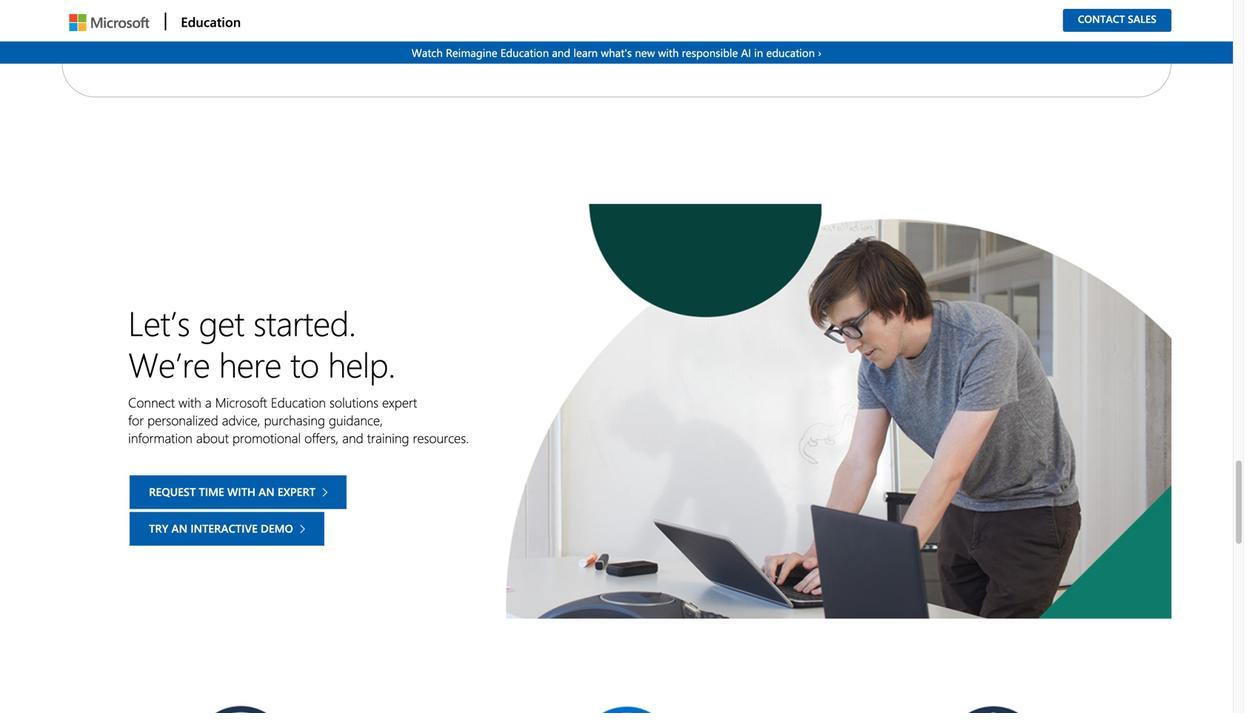 Task type: vqa. For each thing, say whether or not it's contained in the screenshot.
the right 'And'
yes



Task type: describe. For each thing, give the bounding box(es) containing it.
watch reimagine education and learn what's new with responsible ai in education › link
[[0, 41, 1234, 64]]

microsoftlogo image
[[69, 14, 149, 31]]

about
[[196, 429, 229, 447]]

guidance,
[[329, 411, 383, 429]]

help.
[[328, 341, 396, 386]]

offers,
[[305, 429, 339, 447]]

education link
[[165, 1, 245, 42]]

demo
[[261, 521, 293, 536]]

purchasing
[[264, 411, 325, 429]]

contact
[[1079, 12, 1126, 26]]

new
[[635, 45, 655, 60]]

to
[[291, 341, 319, 386]]

learn
[[574, 45, 598, 60]]

information
[[128, 429, 193, 447]]

promotional
[[233, 429, 301, 447]]

expert
[[278, 485, 316, 499]]

with
[[227, 485, 256, 499]]

request time with an expert
[[149, 485, 316, 499]]

what's
[[601, 45, 632, 60]]

for
[[128, 411, 144, 429]]

we're
[[128, 341, 210, 386]]

started.
[[253, 300, 356, 345]]

›
[[818, 45, 822, 60]]

try
[[149, 521, 169, 536]]

resources.
[[413, 429, 469, 447]]

try an interactive demo
[[149, 521, 293, 536]]

education inside 'let's get started. we're here to help. connect with a microsoft education solutions expert for personalized advice, purchasing guidance, information about promotional offers, and training resources.'
[[271, 393, 326, 411]]

interactive
[[191, 521, 258, 536]]



Task type: locate. For each thing, give the bounding box(es) containing it.
an
[[172, 521, 188, 536]]

request
[[149, 485, 196, 499]]

reimagine
[[446, 45, 498, 60]]

1 horizontal spatial education
[[271, 393, 326, 411]]

education inside education link
[[181, 13, 241, 30]]

with right new
[[658, 45, 679, 60]]

and right the 'offers,'
[[342, 429, 364, 447]]

2 vertical spatial education
[[271, 393, 326, 411]]

with inside 'let's get started. we're here to help. connect with a microsoft education solutions expert for personalized advice, purchasing guidance, information about promotional offers, and training resources.'
[[179, 393, 201, 411]]

ai
[[742, 45, 752, 60]]

and
[[552, 45, 571, 60], [342, 429, 364, 447]]

get
[[199, 300, 244, 345]]

contact sales
[[1079, 12, 1157, 26]]

education
[[767, 45, 815, 60]]

1 horizontal spatial with
[[658, 45, 679, 60]]

with
[[658, 45, 679, 60], [179, 393, 201, 411]]

advice,
[[222, 411, 260, 429]]

in
[[755, 45, 764, 60]]

microsoft
[[215, 393, 267, 411]]

0 horizontal spatial education
[[181, 13, 241, 30]]

training
[[367, 429, 409, 447]]

0 horizontal spatial and
[[342, 429, 364, 447]]

tab list
[[62, 30, 1171, 40]]

an
[[259, 485, 275, 499]]

let's
[[128, 300, 190, 345]]

sales
[[1129, 12, 1157, 26]]

0 vertical spatial with
[[658, 45, 679, 60]]

0 vertical spatial education
[[181, 13, 241, 30]]

watch
[[412, 45, 443, 60]]

2 horizontal spatial education
[[501, 45, 549, 60]]

expert
[[382, 393, 417, 411]]

1 vertical spatial and
[[342, 429, 364, 447]]

1 vertical spatial with
[[179, 393, 201, 411]]

responsible
[[682, 45, 738, 60]]

1 horizontal spatial and
[[552, 45, 571, 60]]

with left a
[[179, 393, 201, 411]]

a
[[205, 393, 212, 411]]

here
[[219, 341, 282, 386]]

request time with an expert link
[[130, 476, 347, 509]]

region
[[62, 0, 1171, 58]]

and inside 'let's get started. we're here to help. connect with a microsoft education solutions expert for personalized advice, purchasing guidance, information about promotional offers, and training resources.'
[[342, 429, 364, 447]]

education
[[181, 13, 241, 30], [501, 45, 549, 60], [271, 393, 326, 411]]

watch reimagine education and learn what's new with responsible ai in education ›
[[412, 45, 822, 60]]

try an interactive demo link
[[130, 512, 324, 546]]

let's get started. we're here to help. connect with a microsoft education solutions expert for personalized advice, purchasing guidance, information about promotional offers, and training resources.
[[128, 300, 469, 447]]

solutions
[[330, 393, 379, 411]]

and left learn
[[552, 45, 571, 60]]

0 horizontal spatial with
[[179, 393, 201, 411]]

contact sales link
[[1079, 12, 1157, 26]]

time
[[199, 485, 224, 499]]

connect
[[128, 393, 175, 411]]

0 vertical spatial and
[[552, 45, 571, 60]]

and inside the watch reimagine education and learn what's new with responsible ai in education › link
[[552, 45, 571, 60]]

personalized
[[148, 411, 218, 429]]

education inside the watch reimagine education and learn what's new with responsible ai in education › link
[[501, 45, 549, 60]]

1 vertical spatial education
[[501, 45, 549, 60]]



